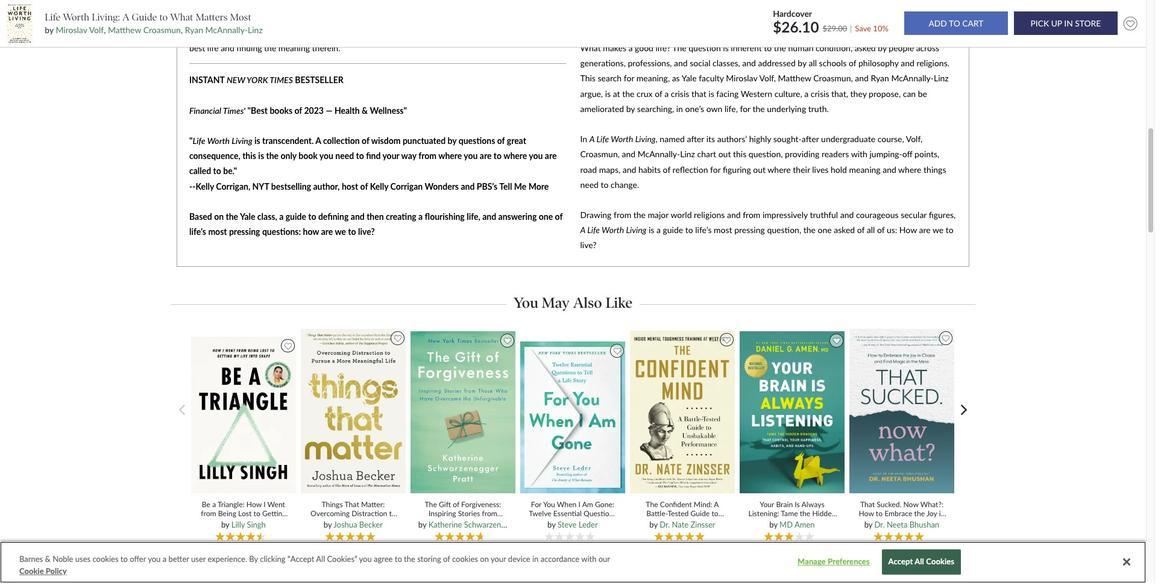 Task type: locate. For each thing, give the bounding box(es) containing it.
on left living
[[513, 28, 523, 38]]

best
[[189, 43, 205, 53]]

1 vertical spatial life,
[[467, 212, 481, 222]]

by inside the gift of forgiveness: inspiring stories from those who have overcome the unforgivable element
[[418, 521, 427, 530]]

croasmun, up "maps,"
[[581, 149, 620, 159]]

steve leder link
[[558, 521, 598, 530]]

the inside the "the gift of forgiveness: inspiring stories from those who have overcome the unforgivable"
[[454, 528, 465, 537]]

0 horizontal spatial your
[[383, 151, 400, 161]]

the gift of forgiveness: inspiring stories from those who have overcome the unforgivable image
[[409, 331, 517, 495]]

what inside life worth living: a guide to what matters most by miroslav volf , matthew croasmun , ryan mcannally-linz
[[170, 11, 193, 23]]

0 vertical spatial linz
[[248, 25, 263, 35]]

for you when i am gone: twelve essential questions to tell a life story
[[529, 501, 617, 528]]

open
[[595, 12, 618, 23]]

0 horizontal spatial one
[[539, 212, 553, 222]]

question, down highly
[[749, 149, 783, 159]]

1 horizontal spatial live?
[[581, 240, 597, 251]]

meaningful
[[360, 519, 396, 528]]

of right habits
[[663, 164, 671, 175]]

md amen link
[[780, 521, 815, 530]]

meaning right "hold" on the top of page
[[850, 164, 881, 175]]

2 dr. from the left
[[875, 521, 885, 530]]

0 vertical spatial &
[[362, 105, 368, 116]]

guide down the world in the top of the page
[[663, 225, 683, 235]]

searching,
[[637, 104, 674, 114]]

croasmun,
[[814, 73, 853, 83], [581, 149, 620, 159]]

0 horizontal spatial need
[[336, 151, 354, 161]]

shape
[[254, 519, 274, 528]]

kelly
[[196, 181, 214, 192], [370, 181, 389, 192]]

this up the corrigan, nyt
[[243, 151, 256, 161]]

0 vertical spatial miroslav
[[56, 25, 87, 35]]

and right truthful
[[841, 210, 854, 220]]

things
[[322, 501, 343, 510]]

0 horizontal spatial all
[[809, 58, 817, 68]]

figures,
[[929, 210, 956, 220]]

to down "maps,"
[[601, 180, 609, 190]]

most
[[230, 11, 251, 23]]

1 vertical spatial live?
[[581, 240, 597, 251]]

2 horizontal spatial this
[[733, 149, 747, 159]]

asked inside what makes a good life? the question is inherent to the human condition, asked by people across generations, professions, and social classes, and addressed by all schools of philosophy and religions. this search for meaning, as yale faculty miroslav volf, matthew croasmun, and ryan mcannally-linz argue, is at the crux of a crisis that is facing western culture, a crisis that, they propose, can be ameliorated by searching, in one's own life, for the underlying truth.
[[855, 43, 876, 53]]

1 cookies from the left
[[93, 555, 119, 565]]

from up is a guide to life's most pressing question, the one asked of all of us: how are we to live?
[[743, 210, 761, 220]]

matthew inside life worth living: a guide to what matters most by miroslav volf , matthew croasmun , ryan mcannally-linz
[[108, 25, 141, 35]]

mcannally- inside , named after its authors' highly sought-after undergraduate course, volf, croasmun, and mcannally-linz chart out this question, providing readers with jumping-off points, road maps, and habits of reflection for figuring out where their lives hold meaning and where things need to change.
[[638, 149, 680, 159]]

0 vertical spatial question,
[[749, 149, 783, 159]]

from down change.
[[614, 210, 632, 220]]

0 vertical spatial asked
[[855, 43, 876, 53]]

the inside the "the gift of forgiveness: inspiring stories from those who have overcome the unforgivable"
[[425, 501, 437, 510]]

and inside finding the meaning of life may feel audaciously unattainable, but this book repositions the question around the meaning of the individual life. drawing from countless sources, it's a how-to on living your best life and finding the meaning therein.
[[221, 43, 234, 53]]

agree
[[374, 555, 393, 565]]

unshakable
[[642, 519, 680, 528]]

1 crisis from the left
[[671, 88, 690, 99]]

unforgivable
[[466, 528, 508, 537]]

by right the life worth living: a guide to what matters most image
[[45, 25, 54, 35]]

the for by dr. nate zinsser
[[646, 501, 658, 510]]

2 horizontal spatial for
[[740, 104, 751, 114]]

0 horizontal spatial &
[[45, 555, 51, 565]]

all inside is a guide to life's most pressing question, the one asked of all of us: how are we to live?
[[867, 225, 875, 235]]

by inside for you when i am gone: twelve essential questions to tell a life story element
[[548, 521, 556, 530]]

the inside what makes a good life? the question is inherent to the human condition, asked by people across generations, professions, and social classes, and addressed by all schools of philosophy and religions. this search for meaning, as yale faculty miroslav volf, matthew croasmun, and ryan mcannally-linz argue, is at the crux of a crisis that is facing western culture, a crisis that, they propose, can be ameliorated by searching, in one's own life, for the underlying truth.
[[673, 43, 687, 53]]

volf, inside , named after its authors' highly sought-after undergraduate course, volf, croasmun, and mcannally-linz chart out this question, providing readers with jumping-off points, road maps, and habits of reflection for figuring out where their lives hold meaning and where things need to change.
[[906, 134, 923, 144]]

life inside for you when i am gone: twelve essential questions to tell a life story
[[571, 519, 583, 528]]

1 horizontal spatial linz
[[680, 149, 695, 159]]

2 horizontal spatial your
[[546, 28, 563, 38]]

on inside barnes & noble uses cookies to offer you a better user experience. by clicking "accept all cookies" you agree to the storing of cookies on your device in accordance with our cookie policy
[[480, 555, 489, 565]]

is down the major
[[649, 225, 655, 235]]

a
[[478, 28, 482, 38], [629, 43, 633, 53], [665, 88, 669, 99], [805, 88, 809, 99], [279, 212, 284, 222], [419, 212, 423, 222], [657, 225, 661, 235], [212, 501, 216, 510], [335, 519, 339, 528], [565, 519, 569, 528], [163, 555, 167, 565]]

with left our
[[582, 555, 597, 565]]

out
[[719, 149, 731, 159], [754, 164, 766, 175]]

this
[[433, 12, 446, 23], [733, 149, 747, 159], [243, 151, 256, 161]]

be a triangle: how i went from being lost to getting my life into shape element
[[189, 336, 301, 544]]

0 horizontal spatial miroslav
[[56, 25, 87, 35]]

the down matters
[[218, 28, 230, 38]]

1 vertical spatial out
[[754, 164, 766, 175]]

2023
[[304, 105, 324, 116]]

you inside section
[[514, 294, 538, 312]]

matthew inside what makes a good life? the question is inherent to the human condition, asked by people across generations, professions, and social classes, and addressed by all schools of philosophy and religions. this search for meaning, as yale faculty miroslav volf, matthew croasmun, and ryan mcannally-linz argue, is at the crux of a crisis that is facing western culture, a crisis that, they propose, can be ameliorated by searching, in one's own life, for the underlying truth.
[[778, 73, 812, 83]]

is inside is a guide to life's most pressing question, the one asked of all of us: how are we to live?
[[649, 225, 655, 235]]

0 horizontal spatial all
[[316, 555, 325, 565]]

1 vertical spatial need
[[581, 180, 599, 190]]

0 vertical spatial all
[[809, 58, 817, 68]]

1 that from the left
[[345, 501, 359, 510]]

by down battle-
[[650, 521, 658, 530]]

in inside barnes & noble uses cookies to offer you a better user experience. by clicking "accept all cookies" you agree to the storing of cookies on your device in accordance with our cookie policy
[[533, 555, 539, 565]]

your right living
[[546, 28, 563, 38]]

1 horizontal spatial &
[[362, 105, 368, 116]]

asked down truthful
[[834, 225, 855, 235]]

the right based
[[226, 212, 238, 222]]

you up twelve
[[543, 501, 555, 510]]

a down overcoming
[[335, 519, 339, 528]]

0 horizontal spatial the
[[425, 501, 437, 510]]

a right "it's"
[[478, 28, 482, 38]]

1 i from the left
[[264, 501, 266, 510]]

0 horizontal spatial tell
[[500, 181, 512, 192]]

2 vertical spatial your
[[491, 555, 506, 565]]

the for by katherine schwarzenegger
[[425, 501, 437, 510]]

noble
[[53, 555, 73, 565]]

guide
[[286, 212, 306, 222], [663, 225, 683, 235]]

croasmun, down schools on the top right
[[814, 73, 853, 83]]

0 horizontal spatial out
[[719, 149, 731, 159]]

all inside what makes a good life? the question is inherent to the human condition, asked by people across generations, professions, and social classes, and addressed by all schools of philosophy and religions. this search for meaning, as yale faculty miroslav volf, matthew croasmun, and ryan mcannally-linz argue, is at the crux of a crisis that is facing western culture, a crisis that, they propose, can be ameliorated by searching, in one's own life, for the underlying truth.
[[809, 58, 817, 68]]

tell inside for you when i am gone: twelve essential questions to tell a life story
[[553, 519, 563, 528]]

1 vertical spatial matthew
[[778, 73, 812, 83]]

the gift of forgiveness: inspiring stories from those who have overcome the unforgivable element
[[409, 331, 521, 544]]

great
[[507, 136, 527, 146]]

book
[[449, 12, 467, 23], [299, 151, 318, 161]]

0 vertical spatial guide
[[286, 212, 306, 222]]

for down western
[[740, 104, 751, 114]]

0 horizontal spatial guide
[[132, 11, 157, 23]]

punctuated
[[403, 136, 446, 146]]

human
[[789, 43, 814, 53]]

0 horizontal spatial this
[[243, 151, 256, 161]]

transcendent.
[[262, 136, 314, 146]]

1 horizontal spatial drawing
[[581, 210, 612, 220]]

what
[[170, 11, 193, 23], [581, 43, 601, 53]]

and inside is transcendent. a collection of wisdom punctuated by questions of great consequence, this is the only book you need to find your way from where you are to where you are called to be." --kelly corrigan, nyt bestselling author, host of kelly corrigan wonders and pbs's tell me more
[[461, 181, 475, 192]]

2 horizontal spatial on
[[513, 28, 523, 38]]

mind:
[[694, 501, 713, 510]]

1 horizontal spatial life,
[[725, 104, 738, 114]]

the down who
[[454, 528, 465, 537]]

called
[[189, 166, 211, 176]]

the inside the confident mind: a battle-tested guide to unshakable performance
[[646, 501, 658, 510]]

by inside be a triangle: how i went from being lost to getting my life into shape element
[[221, 521, 229, 530]]

0 horizontal spatial most
[[208, 227, 227, 237]]

to inside be a triangle: how i went from being lost to getting my life into shape
[[254, 510, 260, 519]]

1 horizontal spatial kelly
[[370, 181, 389, 192]]

2 horizontal spatial mcannally-
[[892, 73, 934, 83]]

professions,
[[628, 58, 672, 68]]

—
[[326, 105, 333, 116]]

that inside that sucked. now what?: how to embrace the joy in chaos and find magic in the mess
[[861, 501, 875, 510]]

to up chaos
[[876, 510, 883, 519]]

matthew up culture,
[[778, 73, 812, 83]]

a inside is a guide to life's most pressing question, the one asked of all of us: how are we to live?
[[657, 225, 661, 235]]

0 horizontal spatial matthew
[[108, 25, 141, 35]]

book inside finding the meaning of life may feel audaciously unattainable, but this book repositions the question around the meaning of the individual life. drawing from countless sources, it's a how-to on living your best life and finding the meaning therein.
[[449, 12, 467, 23]]

how up chaos
[[859, 510, 874, 519]]

1 vertical spatial what
[[581, 43, 601, 53]]

guide inside is a guide to life's most pressing question, the one asked of all of us: how are we to live?
[[663, 225, 683, 235]]

what up the generations,
[[581, 43, 601, 53]]

0 horizontal spatial how
[[247, 501, 262, 510]]

asked
[[855, 43, 876, 53], [834, 225, 855, 235]]

0 vertical spatial what
[[170, 11, 193, 23]]

the up addressed
[[774, 43, 786, 53]]

$26.10 $29.00
[[773, 18, 848, 35]]

2 cookies from the left
[[452, 555, 478, 565]]

1 vertical spatial &
[[45, 555, 51, 565]]

1 horizontal spatial all
[[915, 558, 925, 567]]

living down change.
[[626, 225, 647, 235]]

that sucked. now what?: how to embrace the joy in chaos and find magic in the mess element
[[848, 329, 960, 544]]

from down unattainable, at the left top
[[376, 28, 394, 38]]

asked inside is a guide to life's most pressing question, the one asked of all of us: how are we to live?
[[834, 225, 855, 235]]

1 horizontal spatial guide
[[691, 510, 710, 519]]

add to wishlist image
[[1121, 14, 1141, 33]]

and down jumping-
[[883, 164, 897, 175]]

be a triangle: how i went from being lost to getting my life into shape link
[[199, 501, 288, 528]]

and
[[221, 43, 234, 53], [674, 58, 688, 68], [743, 58, 756, 68], [901, 58, 915, 68], [855, 73, 869, 83], [622, 149, 636, 159], [623, 164, 637, 175], [883, 164, 897, 175], [461, 181, 475, 192], [727, 210, 741, 220], [841, 210, 854, 220], [351, 212, 365, 222], [483, 212, 496, 222], [885, 519, 897, 528]]

question inside what makes a good life? the question is inherent to the human condition, asked by people across generations, professions, and social classes, and addressed by all schools of philosophy and religions. this search for meaning, as yale faculty miroslav volf, matthew croasmun, and ryan mcannally-linz argue, is at the crux of a crisis that is facing western culture, a crisis that, they propose, can be ameliorated by searching, in one's own life, for the underlying truth.
[[689, 43, 721, 53]]

linz inside life worth living: a guide to what matters most by miroslav volf , matthew croasmun , ryan mcannally-linz
[[248, 25, 263, 35]]

to inside finding the meaning of life may feel audaciously unattainable, but this book repositions the question around the meaning of the individual life. drawing from countless sources, it's a how-to on living your best life and finding the meaning therein.
[[503, 28, 511, 38]]

0 horizontal spatial croasmun,
[[581, 149, 620, 159]]

on down the unforgivable
[[480, 555, 489, 565]]

mess
[[900, 528, 917, 537]]

1 vertical spatial your
[[383, 151, 400, 161]]

all inside button
[[915, 558, 925, 567]]

2 vertical spatial on
[[480, 555, 489, 565]]

from inside be a triangle: how i went from being lost to getting my life into shape
[[201, 510, 216, 519]]

1 vertical spatial guide
[[691, 510, 710, 519]]

0 vertical spatial volf,
[[760, 73, 776, 83]]

book right only
[[299, 151, 318, 161]]

how inside be a triangle: how i went from being lost to getting my life into shape
[[247, 501, 262, 510]]

individual
[[290, 28, 325, 38]]

are inside based on the yale class, a guide to defining and then creating a flourishing life, and answering one of life's most pressing questions: how are we to live?
[[321, 227, 333, 237]]

1 horizontal spatial you
[[543, 501, 555, 510]]

from down be
[[201, 510, 216, 519]]

a up the searching,
[[665, 88, 669, 99]]

1 horizontal spatial need
[[581, 180, 599, 190]]

gift
[[439, 501, 451, 510]]

from
[[704, 12, 729, 23]]

the left the major
[[634, 210, 646, 220]]

by inside your brain is always listening: tame the hidden dragons that control your happiness, habits, and hang-ups element
[[770, 521, 778, 530]]

the gift of forgiveness: inspiring stories from those who have overcome the unforgivable link
[[418, 501, 508, 537]]

mcannally- inside life worth living: a guide to what matters most by miroslav volf , matthew croasmun , ryan mcannally-linz
[[205, 25, 248, 35]]

1 horizontal spatial all
[[867, 225, 875, 235]]

life left "may"
[[276, 12, 288, 23]]

0 horizontal spatial that
[[345, 501, 359, 510]]

worth
[[63, 11, 89, 23], [611, 134, 634, 144], [207, 136, 230, 146], [602, 225, 624, 235]]

life inside life worth living: a guide to what matters most by miroslav volf , matthew croasmun , ryan mcannally-linz
[[45, 11, 60, 23]]

0 vertical spatial question
[[527, 12, 559, 23]]

privacy alert dialog
[[0, 542, 1147, 584]]

guide inside life worth living: a guide to what matters most by miroslav volf , matthew croasmun , ryan mcannally-linz
[[132, 11, 157, 23]]

2 i from the left
[[579, 501, 581, 510]]

bestseller
[[295, 75, 344, 85]]

0 horizontal spatial after
[[687, 134, 705, 144]]

finding
[[237, 43, 262, 53]]

cookies right uses
[[93, 555, 119, 565]]

1 horizontal spatial for
[[711, 164, 721, 175]]

magic
[[914, 519, 934, 528]]

1 vertical spatial with
[[582, 555, 597, 565]]

corrigan
[[391, 181, 423, 192]]

and up change.
[[623, 164, 637, 175]]

dr. inside the confident mind: a battle-tested guide to unshakable performance element
[[660, 521, 670, 530]]

1 horizontal spatial cookies
[[452, 555, 478, 565]]

volf,
[[760, 73, 776, 83], [906, 134, 923, 144]]

croasmun, inside , named after its authors' highly sought-after undergraduate course, volf, croasmun, and mcannally-linz chart out this question, providing readers with jumping-off points, road maps, and habits of reflection for figuring out where their lives hold meaning and where things need to change.
[[581, 149, 620, 159]]

croasmun
[[143, 25, 181, 35]]

matthew down living: at the top left of page
[[108, 25, 141, 35]]

1 horizontal spatial mcannally-
[[638, 149, 680, 159]]

us:
[[887, 225, 898, 235]]

ryan down 'philosophy' at top
[[871, 73, 890, 83]]

0 horizontal spatial on
[[214, 212, 224, 222]]

of inside based on the yale class, a guide to defining and then creating a flourishing life, and answering one of life's most pressing questions: how are we to live?
[[555, 212, 563, 222]]

1 horizontal spatial the
[[646, 501, 658, 510]]

road
[[581, 164, 597, 175]]

mcannally- up habits
[[638, 149, 680, 159]]

kelly left 'corrigan'
[[370, 181, 389, 192]]

0 horizontal spatial linz
[[248, 25, 263, 35]]

live? up also
[[581, 240, 597, 251]]

linz inside , named after its authors' highly sought-after undergraduate course, volf, croasmun, and mcannally-linz chart out this question, providing readers with jumping-off points, road maps, and habits of reflection for figuring out where their lives hold meaning and where things need to change.
[[680, 149, 695, 159]]

how up lost
[[247, 501, 262, 510]]

by dr. neeta bhushan
[[865, 521, 940, 530]]

barnes
[[19, 555, 43, 565]]

1 vertical spatial book
[[299, 151, 318, 161]]

1 vertical spatial question,
[[767, 225, 802, 235]]

i
[[264, 501, 266, 510], [579, 501, 581, 510]]

is left only
[[258, 151, 264, 161]]

question, inside , named after its authors' highly sought-after undergraduate course, volf, croasmun, and mcannally-linz chart out this question, providing readers with jumping-off points, road maps, and habits of reflection for figuring out where their lives hold meaning and where things need to change.
[[749, 149, 783, 159]]

and inside that sucked. now what?: how to embrace the joy in chaos and find magic in the mess
[[885, 519, 897, 528]]

need down collection
[[336, 151, 354, 161]]

your
[[546, 28, 563, 38], [383, 151, 400, 161], [491, 555, 506, 565]]

0 horizontal spatial with
[[582, 555, 597, 565]]

yale right as
[[682, 73, 697, 83]]

question, down the impressively
[[767, 225, 802, 235]]

things that matter: overcoming distraction to pursue a more meaningful life image
[[299, 329, 408, 495]]

life?
[[656, 43, 671, 53]]

of inside the "the gift of forgiveness: inspiring stories from those who have overcome the unforgivable"
[[453, 501, 460, 510]]

this right but
[[433, 12, 446, 23]]

into
[[240, 519, 252, 528]]

is down "best
[[255, 136, 260, 146]]

1 dr. from the left
[[660, 521, 670, 530]]

for right search
[[624, 73, 635, 83]]

0 vertical spatial on
[[513, 28, 523, 38]]

questions:
[[262, 227, 301, 237]]

a inside finding the meaning of life may feel audaciously unattainable, but this book repositions the question around the meaning of the individual life. drawing from countless sources, it's a how-to on living your best life and finding the meaning therein.
[[478, 28, 482, 38]]

0 horizontal spatial ryan
[[185, 25, 203, 35]]

financial
[[189, 105, 221, 116]]

of left 2023 at the left top
[[295, 105, 302, 116]]

1 horizontal spatial i
[[579, 501, 581, 510]]

instant
[[189, 75, 225, 85]]

0 horizontal spatial you
[[514, 294, 538, 312]]

own
[[707, 104, 723, 114]]

life, right flourishing
[[467, 212, 481, 222]]

of left individual
[[266, 28, 273, 38]]

be a triangle: how i went from being lost to getting my life into shape image
[[189, 336, 298, 495]]

2 that from the left
[[861, 501, 875, 510]]

to down twelve
[[544, 519, 551, 528]]

one inside is a guide to life's most pressing question, the one asked of all of us: how are we to live?
[[818, 225, 832, 235]]

in right joy
[[939, 510, 945, 519]]

faculty
[[699, 73, 724, 83]]

1 vertical spatial yale
[[240, 212, 255, 222]]

pressing down the impressively
[[735, 225, 765, 235]]

0 horizontal spatial life,
[[467, 212, 481, 222]]

this up figuring
[[733, 149, 747, 159]]

be."
[[223, 166, 237, 176]]

matter:
[[361, 501, 385, 510]]

a right creating
[[419, 212, 423, 222]]

your inside is transcendent. a collection of wisdom punctuated by questions of great consequence, this is the only book you need to find your way from where you are to where you are called to be." --kelly corrigan, nyt bestselling author, host of kelly corrigan wonders and pbs's tell me more
[[383, 151, 400, 161]]

after
[[687, 134, 705, 144], [802, 134, 819, 144]]

question up living
[[527, 12, 559, 23]]

you inside for you when i am gone: twelve essential questions to tell a life story
[[543, 501, 555, 510]]

None submit
[[905, 12, 1008, 35], [1014, 12, 1118, 35], [905, 12, 1008, 35], [1014, 12, 1118, 35]]

of down courageous
[[858, 225, 865, 235]]

i inside be a triangle: how i went from being lost to getting my life into shape
[[264, 501, 266, 510]]

a left better
[[163, 555, 167, 565]]

drawing inside drawing from the major world religions and from impressively truthful and courageous secular figures, a life worth living
[[581, 210, 612, 220]]

how inside is a guide to life's most pressing question, the one asked of all of us: how are we to live?
[[900, 225, 917, 235]]

mcannally-
[[205, 25, 248, 35], [892, 73, 934, 83], [638, 149, 680, 159]]

inspiring
[[429, 510, 456, 519]]

worth inside life worth living: a guide to what matters most by miroslav volf , matthew croasmun , ryan mcannally-linz
[[63, 11, 89, 23]]

people
[[889, 43, 914, 53]]

how
[[303, 227, 319, 237]]

that up chaos
[[861, 501, 875, 510]]

0 vertical spatial yale
[[682, 73, 697, 83]]

1 vertical spatial all
[[867, 225, 875, 235]]

tab list
[[167, 579, 979, 584]]

1 horizontal spatial this
[[433, 12, 446, 23]]

by down being
[[221, 521, 229, 530]]

live? inside based on the yale class, a guide to defining and then creating a flourishing life, and answering one of life's most pressing questions: how are we to live?
[[358, 227, 375, 237]]

all down courageous
[[867, 225, 875, 235]]

living:
[[92, 11, 120, 23]]

1 vertical spatial tell
[[553, 519, 563, 528]]

1 kelly from the left
[[196, 181, 214, 192]]

0 vertical spatial croasmun,
[[814, 73, 853, 83]]

this inside is transcendent. a collection of wisdom punctuated by questions of great consequence, this is the only book you need to find your way from where you are to where you are called to be." --kelly corrigan, nyt bestselling author, host of kelly corrigan wonders and pbs's tell me more
[[243, 151, 256, 161]]

1 horizontal spatial one
[[818, 225, 832, 235]]

0 vertical spatial matthew
[[108, 25, 141, 35]]

accordance
[[541, 555, 580, 565]]

mcannally- down most
[[205, 25, 248, 35]]

the left storing
[[404, 555, 416, 565]]

what inside what makes a good life? the question is inherent to the human condition, asked by people across generations, professions, and social classes, and addressed by all schools of philosophy and religions. this search for meaning, as yale faculty miroslav volf, matthew croasmun, and ryan mcannally-linz argue, is at the crux of a crisis that is facing western culture, a crisis that, they propose, can be ameliorated by searching, in one's own life, for the underlying truth.
[[581, 43, 601, 53]]

the confident mind: a battle-tested guide to unshakable performance image
[[628, 330, 737, 495]]

2 vertical spatial linz
[[680, 149, 695, 159]]

are inside is a guide to life's most pressing question, the one asked of all of us: how are we to live?
[[919, 225, 931, 235]]

the confident mind: a battle-tested guide to unshakable performance element
[[628, 330, 740, 544]]

one right answering
[[539, 212, 553, 222]]

course,
[[878, 134, 905, 144]]

collection
[[323, 136, 360, 146]]

miroslav up facing
[[726, 73, 758, 83]]

a left the good
[[629, 43, 633, 53]]

1 horizontal spatial most
[[714, 225, 733, 235]]

philosophy
[[859, 58, 899, 68]]

1 vertical spatial question
[[689, 43, 721, 53]]

1 horizontal spatial pressing
[[735, 225, 765, 235]]

major
[[648, 210, 669, 220]]

by inside things that matter: overcoming distraction to pursue a more meaningful life element
[[324, 521, 332, 530]]

that sucked. now what?: how to embrace the joy in chaos and find magic in the mess image
[[848, 329, 956, 495]]

we inside based on the yale class, a guide to defining and then creating a flourishing life, and answering one of life's most pressing questions: how are we to live?
[[335, 227, 346, 237]]

1 vertical spatial one
[[818, 225, 832, 235]]

how-
[[484, 28, 503, 38]]

by left neeta
[[865, 521, 873, 530]]

guide up performance
[[691, 510, 710, 519]]

distraction
[[352, 510, 387, 519]]

0 vertical spatial life,
[[725, 104, 738, 114]]

book inside is transcendent. a collection of wisdom punctuated by questions of great consequence, this is the only book you need to find your way from where you are to where you are called to be." --kelly corrigan, nyt bestselling author, host of kelly corrigan wonders and pbs's tell me more
[[299, 151, 318, 161]]

living inside drawing from the major world religions and from impressively truthful and courageous secular figures, a life worth living
[[626, 225, 647, 235]]

0 horizontal spatial yale
[[240, 212, 255, 222]]

to up the croasmun
[[160, 11, 168, 23]]

0 vertical spatial ryan
[[185, 25, 203, 35]]

life inside drawing from the major world religions and from impressively truthful and courageous secular figures, a life worth living
[[588, 225, 600, 235]]

i left am
[[579, 501, 581, 510]]

1 horizontal spatial volf,
[[906, 134, 923, 144]]

, left around
[[181, 25, 183, 35]]

drawing down audaciously
[[343, 28, 374, 38]]

may
[[290, 12, 305, 23]]

of right 'crux'
[[655, 88, 663, 99]]

2 horizontal spatial the
[[673, 43, 687, 53]]

a inside the confident mind: a battle-tested guide to unshakable performance
[[714, 501, 719, 510]]

1 horizontal spatial ryan
[[871, 73, 890, 83]]

crisis down as
[[671, 88, 690, 99]]

leder
[[579, 521, 598, 530]]

by left the 'questions'
[[448, 136, 457, 146]]

to up meaningful
[[389, 510, 396, 519]]

asked up 'philosophy' at top
[[855, 43, 876, 53]]

1 horizontal spatial how
[[859, 510, 874, 519]]

manage preferences
[[798, 558, 870, 567]]

host
[[342, 181, 358, 192]]

1 vertical spatial life
[[207, 43, 219, 53]]

-
[[189, 181, 193, 192], [193, 181, 196, 192]]

of up find
[[362, 136, 370, 146]]

most inside is a guide to life's most pressing question, the one asked of all of us: how are we to live?
[[714, 225, 733, 235]]

1 vertical spatial guide
[[663, 225, 683, 235]]

the inside based on the yale class, a guide to defining and then creating a flourishing life, and answering one of life's most pressing questions: how are we to live?
[[226, 212, 238, 222]]

1 horizontal spatial book
[[449, 12, 467, 23]]

0 vertical spatial your
[[546, 28, 563, 38]]

0 horizontal spatial we
[[335, 227, 346, 237]]

1 vertical spatial linz
[[934, 73, 949, 83]]

linz
[[248, 25, 263, 35], [934, 73, 949, 83], [680, 149, 695, 159]]

things that matter: overcoming distraction to pursue a more meaningful life
[[311, 501, 396, 537]]

1 vertical spatial asked
[[834, 225, 855, 235]]



Task type: vqa. For each thing, say whether or not it's contained in the screenshot.
life, in the What makes a good life? The question is inherent to the human condition, asked by people across generations, professions, and social classes, and addressed by all schools of philosophy and religions. This search for meaning, as Yale faculty Miroslav Volf, Matthew Croasmun, and Ryan McAnnally-Linz argue, is at the crux of a crisis that is facing Western culture, a crisis that, they propose, can be ameliorated by searching, in one's own life, for the underlying truth.
yes



Task type: describe. For each thing, give the bounding box(es) containing it.
the up ryan mcannally-linz link
[[219, 12, 231, 23]]

live? inside is a guide to life's most pressing question, the one asked of all of us: how are we to live?
[[581, 240, 597, 251]]

secular
[[901, 210, 927, 220]]

religions.
[[917, 58, 950, 68]]

to left be."
[[213, 166, 221, 176]]

for you when i am gone: twelve essential questions to tell a life story image
[[519, 341, 627, 495]]

becker
[[359, 521, 383, 530]]

figuring
[[723, 164, 751, 175]]

the inside is a guide to life's most pressing question, the one asked of all of us: how are we to live?
[[804, 225, 816, 235]]

the inside barnes & noble uses cookies to offer you a better user experience. by clicking "accept all cookies" you agree to the storing of cookies on your device in accordance with our cookie policy
[[404, 555, 416, 565]]

drawing from the major world religions and from impressively truthful and courageous secular figures, a life worth living
[[581, 210, 956, 235]]

living up consequence,
[[232, 136, 253, 146]]

life inside be a triangle: how i went from being lost to getting my life into shape
[[226, 519, 238, 528]]

being
[[218, 510, 236, 519]]

and down inherent
[[743, 58, 756, 68]]

of inside , named after its authors' highly sought-after undergraduate course, volf, croasmun, and mcannally-linz chart out this question, providing readers with jumping-off points, road maps, and habits of reflection for figuring out where their lives hold meaning and where things need to change.
[[663, 164, 671, 175]]

volf, inside what makes a good life? the question is inherent to the human condition, asked by people across generations, professions, and social classes, and addressed by all schools of philosophy and religions. this search for meaning, as yale faculty miroslav volf, matthew croasmun, and ryan mcannally-linz argue, is at the crux of a crisis that is facing western culture, a crisis that, they propose, can be ameliorated by searching, in one's own life, for the underlying truth.
[[760, 73, 776, 83]]

need inside , named after its authors' highly sought-after undergraduate course, volf, croasmun, and mcannally-linz chart out this question, providing readers with jumping-off points, road maps, and habits of reflection for figuring out where their lives hold meaning and where things need to change.
[[581, 180, 599, 190]]

dr. for dr. nate zinsser
[[660, 521, 670, 530]]

worth up "maps,"
[[611, 134, 634, 144]]

one inside based on the yale class, a guide to defining and then creating a flourishing life, and answering one of life's most pressing questions: how are we to live?
[[539, 212, 553, 222]]

by inside the confident mind: a battle-tested guide to unshakable performance element
[[650, 521, 658, 530]]

propose,
[[869, 88, 901, 99]]

when
[[557, 501, 577, 510]]

stories
[[458, 510, 480, 519]]

a inside is transcendent. a collection of wisdom punctuated by questions of great consequence, this is the only book you need to find your way from where you are to where you are called to be." --kelly corrigan, nyt bestselling author, host of kelly corrigan wonders and pbs's tell me more
[[316, 136, 321, 146]]

where down off
[[899, 164, 922, 175]]

for you when i am gone: twelve essential questions to tell a life story element
[[519, 341, 630, 544]]

neeta
[[887, 521, 908, 530]]

audaciously
[[323, 12, 366, 23]]

a inside life worth living: a guide to what matters most by miroslav volf , matthew croasmun , ryan mcannally-linz
[[122, 11, 129, 23]]

accept
[[889, 558, 913, 567]]

is right that
[[709, 88, 715, 99]]

crux
[[637, 88, 653, 99]]

of right schools on the top right
[[849, 58, 857, 68]]

based on the yale class, a guide to defining and then creating a flourishing life, and answering one of life's most pressing questions: how are we to live?
[[189, 212, 563, 237]]

to left find
[[356, 151, 364, 161]]

1 - from the left
[[189, 181, 193, 192]]

for
[[531, 501, 542, 510]]

what makes a good life? the question is inherent to the human condition, asked by people across generations, professions, and social classes, and addressed by all schools of philosophy and religions. this search for meaning, as yale faculty miroslav volf, matthew croasmun, and ryan mcannally-linz argue, is at the crux of a crisis that is facing western culture, a crisis that, they propose, can be ameliorated by searching, in one's own life, for the underlying truth.
[[581, 43, 950, 114]]

of right host
[[360, 181, 368, 192]]

mcannally- inside what makes a good life? the question is inherent to the human condition, asked by people across generations, professions, and social classes, and addressed by all schools of philosophy and religions. this search for meaning, as yale faculty miroslav volf, matthew croasmun, and ryan mcannally-linz argue, is at the crux of a crisis that is facing western culture, a crisis that, they propose, can be ameliorated by searching, in one's own life, for the underlying truth.
[[892, 73, 934, 83]]

this
[[581, 73, 596, 83]]

to inside what makes a good life? the question is inherent to the human condition, asked by people across generations, professions, and social classes, and addressed by all schools of philosophy and religions. this search for meaning, as yale faculty miroslav volf, matthew croasmun, and ryan mcannally-linz argue, is at the crux of a crisis that is facing western culture, a crisis that, they propose, can be ameliorated by searching, in one's own life, for the underlying truth.
[[764, 43, 772, 53]]

worth inside drawing from the major world religions and from impressively truthful and courageous secular figures, a life worth living
[[602, 225, 624, 235]]

lives
[[813, 164, 829, 175]]

0 vertical spatial for
[[624, 73, 635, 83]]

1 after from the left
[[687, 134, 705, 144]]

off
[[903, 149, 913, 159]]

reflection
[[673, 164, 708, 175]]

publication
[[645, 12, 702, 23]]

meaning inside , named after its authors' highly sought-after undergraduate course, volf, croasmun, and mcannally-linz chart out this question, providing readers with jumping-off points, road maps, and habits of reflection for figuring out where their lives hold meaning and where things need to change.
[[850, 164, 881, 175]]

courageous
[[856, 210, 899, 220]]

more inside the things that matter: overcoming distraction to pursue a more meaningful life
[[340, 519, 358, 528]]

a inside drawing from the major world religions and from impressively truthful and courageous secular figures, a life worth living
[[581, 225, 586, 235]]

and up as
[[674, 58, 688, 68]]

instant new york times bestseller
[[189, 75, 344, 85]]

"accept
[[288, 555, 314, 565]]

countless
[[396, 28, 431, 38]]

to inside for you when i am gone: twelve essential questions to tell a life story
[[544, 519, 551, 528]]

of left "may"
[[267, 12, 274, 23]]

the up magic
[[915, 510, 925, 519]]

to inside that sucked. now what?: how to embrace the joy in chaos and find magic in the mess
[[876, 510, 883, 519]]

to down defining
[[348, 227, 356, 237]]

2 crisis from the left
[[811, 88, 830, 99]]

truth.
[[809, 104, 829, 114]]

defining
[[318, 212, 349, 222]]

the confident mind: a battle-tested guide to unshakable performance link
[[638, 501, 727, 528]]

by
[[249, 555, 258, 565]]

by inside the that sucked. now what?: how to embrace the joy in chaos and find magic in the mess element
[[865, 521, 873, 530]]

"
[[189, 136, 193, 146]]

impressively
[[763, 210, 808, 220]]

question inside finding the meaning of life may feel audaciously unattainable, but this book repositions the question around the meaning of the individual life. drawing from countless sources, it's a how-to on living your best life and finding the meaning therein.
[[527, 12, 559, 23]]

new
[[227, 75, 245, 85]]

bhushan
[[910, 521, 940, 530]]

in down joy
[[936, 519, 942, 528]]

to inside the things that matter: overcoming distraction to pursue a more meaningful life
[[389, 510, 396, 519]]

worth up consequence,
[[207, 136, 230, 146]]

life inside the things that matter: overcoming distraction to pursue a more meaningful life
[[347, 528, 359, 537]]

the down western
[[753, 104, 765, 114]]

for inside , named after its authors' highly sought-after undergraduate course, volf, croasmun, and mcannally-linz chart out this question, providing readers with jumping-off points, road maps, and habits of reflection for figuring out where their lives hold meaning and where things need to change.
[[711, 164, 721, 175]]

that inside the things that matter: overcoming distraction to pursue a more meaningful life
[[345, 501, 359, 510]]

corrigan, nyt
[[216, 181, 269, 192]]

guide inside the confident mind: a battle-tested guide to unshakable performance
[[691, 510, 710, 519]]

miroslav inside what makes a good life? the question is inherent to the human condition, asked by people across generations, professions, and social classes, and addressed by all schools of philosophy and religions. this search for meaning, as yale faculty miroslav volf, matthew croasmun, and ryan mcannally-linz argue, is at the crux of a crisis that is facing western culture, a crisis that, they propose, can be ameliorated by searching, in one's own life, for the underlying truth.
[[726, 73, 758, 83]]

you may also like section
[[171, 291, 976, 312]]

and down people
[[901, 58, 915, 68]]

by left the searching,
[[627, 104, 635, 114]]

your inside barnes & noble uses cookies to offer you a better user experience. by clicking "accept all cookies" you agree to the storing of cookies on your device in accordance with our cookie policy
[[491, 555, 506, 565]]

by steve leder
[[548, 521, 598, 530]]

a right culture,
[[805, 88, 809, 99]]

may
[[542, 294, 570, 312]]

a inside barnes & noble uses cookies to offer you a better user experience. by clicking "accept all cookies" you agree to the storing of cookies on your device in accordance with our cookie policy
[[163, 555, 167, 565]]

the inside is transcendent. a collection of wisdom punctuated by questions of great consequence, this is the only book you need to find your way from where you are to where you are called to be." --kelly corrigan, nyt bestselling author, host of kelly corrigan wonders and pbs's tell me more
[[266, 151, 279, 161]]

1 horizontal spatial ,
[[181, 25, 183, 35]]

life worth living: a guide to what matters most by miroslav volf , matthew croasmun , ryan mcannally-linz
[[45, 11, 263, 35]]

living left named
[[636, 134, 656, 144]]

pressing inside based on the yale class, a guide to defining and then creating a flourishing life, and answering one of life's most pressing questions: how are we to live?
[[229, 227, 260, 237]]

finding
[[189, 12, 217, 23]]

and right religions
[[727, 210, 741, 220]]

linz inside what makes a good life? the question is inherent to the human condition, asked by people across generations, professions, and social classes, and addressed by all schools of philosophy and religions. this search for meaning, as yale faculty miroslav volf, matthew croasmun, and ryan mcannally-linz argue, is at the crux of a crisis that is facing western culture, a crisis that, they propose, can be ameliorated by searching, in one's own life, for the underlying truth.
[[934, 73, 949, 83]]

, inside , named after its authors' highly sought-after undergraduate course, volf, croasmun, and mcannally-linz chart out this question, providing readers with jumping-off points, road maps, and habits of reflection for figuring out where their lives hold meaning and where things need to change.
[[656, 134, 658, 144]]

find
[[366, 151, 381, 161]]

getting
[[262, 510, 286, 519]]

where down great
[[504, 151, 527, 161]]

my
[[214, 519, 224, 528]]

meaning down individual
[[279, 43, 310, 53]]

named
[[660, 134, 685, 144]]

1 horizontal spatial life
[[276, 12, 288, 23]]

to inside , named after its authors' highly sought-after undergraduate course, volf, croasmun, and mcannally-linz chart out this question, providing readers with jumping-off points, road maps, and habits of reflection for figuring out where their lives hold meaning and where things need to change.
[[601, 180, 609, 190]]

we inside is a guide to life's most pressing question, the one asked of all of us: how are we to live?
[[933, 225, 944, 235]]

life worth living: a guide to what matters most image
[[6, 3, 33, 44]]

user
[[191, 555, 206, 565]]

what?:
[[921, 501, 944, 510]]

katherine
[[429, 521, 462, 530]]

of inside barnes & noble uses cookies to offer you a better user experience. by clicking "accept all cookies" you agree to the storing of cookies on your device in accordance with our cookie policy
[[443, 555, 450, 565]]

0 horizontal spatial ,
[[104, 25, 106, 35]]

and up they
[[855, 73, 869, 83]]

2 after from the left
[[802, 134, 819, 144]]

things that matter: overcoming distraction to pursue a more meaningful life element
[[299, 329, 411, 544]]

this inside finding the meaning of life may feel audaciously unattainable, but this book repositions the question around the meaning of the individual life. drawing from countless sources, it's a how-to on living your best life and finding the meaning therein.
[[433, 12, 446, 23]]

all inside barnes & noble uses cookies to offer you a better user experience. by clicking "accept all cookies" you agree to the storing of cookies on your device in accordance with our cookie policy
[[316, 555, 325, 565]]

and down in a life worth living at the right of the page
[[622, 149, 636, 159]]

life's inside is a guide to life's most pressing question, the one asked of all of us: how are we to live?
[[696, 225, 712, 235]]

the inside drawing from the major world religions and from impressively truthful and courageous secular figures, a life worth living
[[634, 210, 646, 220]]

dr. for dr. neeta bhushan
[[875, 521, 885, 530]]

the confident mind: a battle-tested guide to unshakable performance
[[642, 501, 723, 528]]

habits
[[639, 164, 661, 175]]

to up 'how'
[[308, 212, 316, 222]]

pressing inside is a guide to life's most pressing question, the one asked of all of us: how are we to live?
[[735, 225, 765, 235]]

inherent
[[731, 43, 762, 53]]

with inside barnes & noble uses cookies to offer you a better user experience. by clicking "accept all cookies" you agree to the storing of cookies on your device in accordance with our cookie policy
[[582, 555, 597, 565]]

overcome
[[419, 528, 452, 537]]

where down punctuated on the top of the page
[[439, 151, 462, 161]]

life's inside based on the yale class, a guide to defining and then creating a flourishing life, and answering one of life's most pressing questions: how are we to live?
[[189, 227, 206, 237]]

more inside is transcendent. a collection of wisdom punctuated by questions of great consequence, this is the only book you need to find your way from where you are to where you are called to be." --kelly corrigan, nyt bestselling author, host of kelly corrigan wonders and pbs's tell me more
[[529, 181, 549, 192]]

the left "mess"
[[888, 528, 898, 537]]

around
[[189, 28, 215, 38]]

2 - from the left
[[193, 181, 196, 192]]

by up 'philosophy' at top
[[878, 43, 887, 53]]

pursue
[[311, 519, 333, 528]]

one's
[[685, 104, 705, 114]]

tell inside is transcendent. a collection of wisdom punctuated by questions of great consequence, this is the only book you need to find your way from where you are to where you are called to be." --kelly corrigan, nyt bestselling author, host of kelly corrigan wonders and pbs's tell me more
[[500, 181, 512, 192]]

who
[[457, 519, 472, 528]]

to down the 'questions'
[[494, 151, 502, 161]]

lost
[[238, 510, 252, 519]]

miroslav inside life worth living: a guide to what matters most by miroslav volf , matthew croasmun , ryan mcannally-linz
[[56, 25, 87, 35]]

from inside finding the meaning of life may feel audaciously unattainable, but this book repositions the question around the meaning of the individual life. drawing from countless sources, it's a how-to on living your best life and finding the meaning therein.
[[376, 28, 394, 38]]

drawing inside finding the meaning of life may feel audaciously unattainable, but this book repositions the question around the meaning of the individual life. drawing from countless sources, it's a how-to on living your best life and finding the meaning therein.
[[343, 28, 374, 38]]

is transcendent. a collection of wisdom punctuated by questions of great consequence, this is the only book you need to find your way from where you are to where you are called to be." --kelly corrigan, nyt bestselling author, host of kelly corrigan wonders and pbs's tell me more
[[189, 136, 557, 192]]

is left at
[[605, 88, 611, 99]]

cookie policy link
[[19, 566, 67, 578]]

the left individual
[[275, 28, 287, 38]]

hardcover
[[773, 8, 813, 18]]

am
[[582, 501, 593, 510]]

generations,
[[581, 58, 626, 68]]

uses
[[75, 555, 91, 565]]

life, inside based on the yale class, a guide to defining and then creating a flourishing life, and answering one of life's most pressing questions: how are we to live?
[[467, 212, 481, 222]]

essential
[[554, 510, 582, 519]]

your brain is always listening: tame the hidden dragons that control your happiness, habits, and hang-ups image
[[738, 331, 847, 495]]

yale inside what makes a good life? the question is inherent to the human condition, asked by people across generations, professions, and social classes, and addressed by all schools of philosophy and religions. this search for meaning, as yale faculty miroslav volf, matthew croasmun, and ryan mcannally-linz argue, is at the crux of a crisis that is facing western culture, a crisis that, they propose, can be ameliorated by searching, in one's own life, for the underlying truth.
[[682, 73, 697, 83]]

from inside is transcendent. a collection of wisdom punctuated by questions of great consequence, this is the only book you need to find your way from where you are to where you are called to be." --kelly corrigan, nyt bestselling author, host of kelly corrigan wonders and pbs's tell me more
[[419, 151, 437, 161]]

ryan inside life worth living: a guide to what matters most by miroslav volf , matthew croasmun , ryan mcannally-linz
[[185, 25, 203, 35]]

life.
[[327, 28, 341, 38]]

how inside that sucked. now what?: how to embrace the joy in chaos and find magic in the mess
[[859, 510, 874, 519]]

good
[[635, 43, 654, 53]]

and left then
[[351, 212, 365, 222]]

guide inside based on the yale class, a guide to defining and then creating a flourishing life, and answering one of life's most pressing questions: how are we to live?
[[286, 212, 306, 222]]

to down the world in the top of the page
[[686, 225, 693, 235]]

a right class, at the left top of page
[[279, 212, 284, 222]]

of left us:
[[878, 225, 885, 235]]

authors'
[[718, 134, 747, 144]]

where left the their
[[768, 164, 791, 175]]

your inside finding the meaning of life may feel audaciously unattainable, but this book repositions the question around the meaning of the individual life. drawing from countless sources, it's a how-to on living your best life and finding the meaning therein.
[[546, 28, 563, 38]]

questions
[[584, 510, 617, 519]]

points,
[[915, 149, 940, 159]]

a inside for you when i am gone: twelve essential questions to tell a life story
[[565, 519, 569, 528]]

in inside what makes a good life? the question is inherent to the human condition, asked by people across generations, professions, and social classes, and addressed by all schools of philosophy and religions. this search for meaning, as yale faculty miroslav volf, matthew croasmun, and ryan mcannally-linz argue, is at the crux of a crisis that is facing western culture, a crisis that, they propose, can be ameliorated by searching, in one's own life, for the underlying truth.
[[677, 104, 683, 114]]

financial times' "best books of 2023 — health & wellness"
[[189, 105, 409, 116]]

world
[[671, 210, 692, 220]]

maria
[[731, 12, 758, 23]]

be
[[918, 88, 928, 99]]

facing
[[717, 88, 739, 99]]

to left the offer
[[121, 555, 128, 565]]

your brain is always listening: tame the hidden dragons that control your happiness, habits, and hang-ups element
[[738, 331, 850, 544]]

is up classes,
[[723, 43, 729, 53]]

0 vertical spatial out
[[719, 149, 731, 159]]

question, inside is a guide to life's most pressing question, the one asked of all of us: how are we to live?
[[767, 225, 802, 235]]

by down human
[[798, 58, 807, 68]]

to down figures,
[[946, 225, 954, 235]]

1 horizontal spatial out
[[754, 164, 766, 175]]

with inside , named after its authors' highly sought-after undergraduate course, volf, croasmun, and mcannally-linz chart out this question, providing readers with jumping-off points, road maps, and habits of reflection for figuring out where their lives hold meaning and where things need to change.
[[851, 149, 868, 159]]

the right at
[[623, 88, 635, 99]]

times'
[[223, 105, 246, 116]]

by katherine schwarzenegger
[[418, 521, 521, 530]]

need inside is transcendent. a collection of wisdom punctuated by questions of great consequence, this is the only book you need to find your way from where you are to where you are called to be." --kelly corrigan, nyt bestselling author, host of kelly corrigan wonders and pbs's tell me more
[[336, 151, 354, 161]]

a inside the things that matter: overcoming distraction to pursue a more meaningful life
[[335, 519, 339, 528]]

then
[[367, 212, 384, 222]]

to right agree
[[395, 555, 402, 565]]

by md amen
[[770, 521, 815, 530]]

& inside barnes & noble uses cookies to offer you a better user experience. by clicking "accept all cookies" you agree to the storing of cookies on your device in accordance with our cookie policy
[[45, 555, 51, 565]]

meaning up ryan mcannally-linz link
[[233, 12, 265, 23]]

on inside finding the meaning of life may feel audaciously unattainable, but this book repositions the question around the meaning of the individual life. drawing from countless sources, it's a how-to on living your best life and finding the meaning therein.
[[513, 28, 523, 38]]

and left answering
[[483, 212, 496, 222]]

life, inside what makes a good life? the question is inherent to the human condition, asked by people across generations, professions, and social classes, and addressed by all schools of philosophy and religions. this search for meaning, as yale faculty miroslav volf, matthew croasmun, and ryan mcannally-linz argue, is at the crux of a crisis that is facing western culture, a crisis that, they propose, can be ameliorated by searching, in one's own life, for the underlying truth.
[[725, 104, 738, 114]]

storing
[[418, 555, 441, 565]]

that,
[[832, 88, 849, 99]]

$29.00
[[823, 23, 848, 33]]

the right finding
[[264, 43, 276, 53]]

most inside based on the yale class, a guide to defining and then creating a flourishing life, and answering one of life's most pressing questions: how are we to live?
[[208, 227, 227, 237]]

of left great
[[497, 136, 505, 146]]

2 kelly from the left
[[370, 181, 389, 192]]

confident
[[660, 501, 692, 510]]

a inside be a triangle: how i went from being lost to getting my life into shape
[[212, 501, 216, 510]]

ryan inside what makes a good life? the question is inherent to the human condition, asked by people across generations, professions, and social classes, and addressed by all schools of philosophy and religions. this search for meaning, as yale faculty miroslav volf, matthew croasmun, and ryan mcannally-linz argue, is at the crux of a crisis that is facing western culture, a crisis that, they propose, can be ameliorated by searching, in one's own life, for the underlying truth.
[[871, 73, 890, 83]]

meaning up finding
[[232, 28, 263, 38]]

accept all cookies button
[[882, 550, 962, 576]]

chart
[[698, 149, 717, 159]]

the right repositions
[[512, 12, 525, 23]]

based
[[189, 212, 212, 222]]

answering
[[499, 212, 537, 222]]



